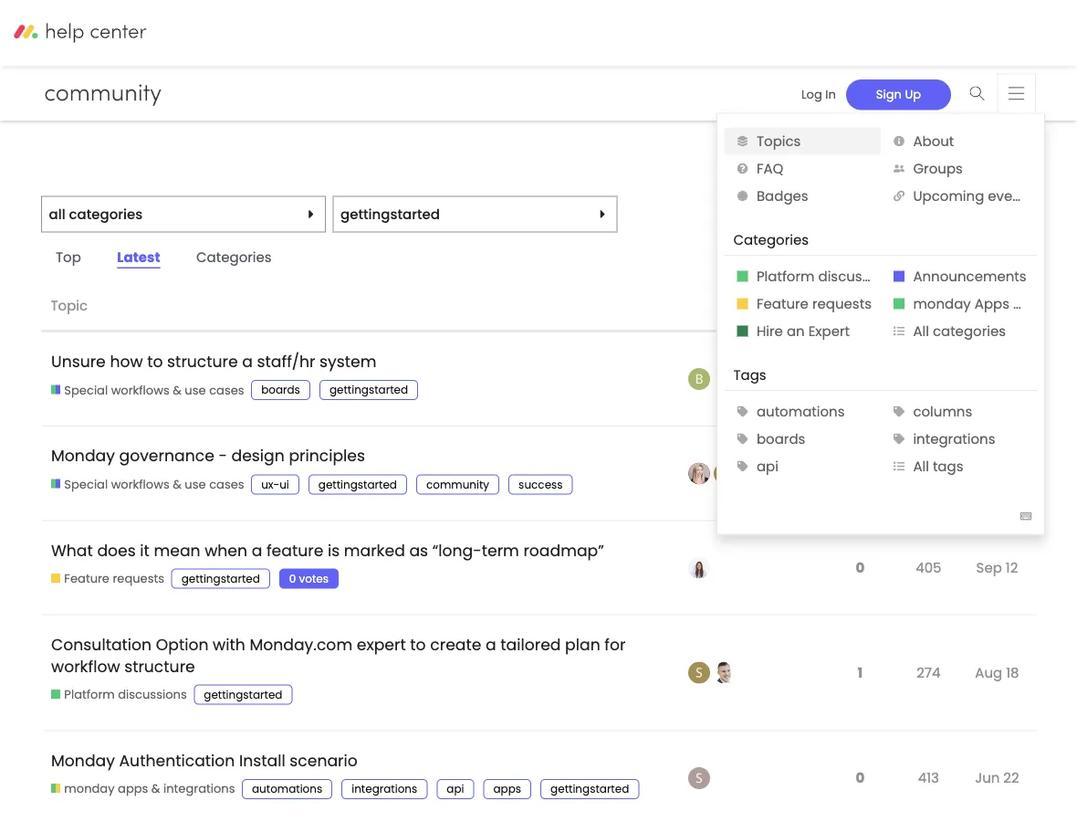Task type: describe. For each thing, give the bounding box(es) containing it.
feature requests inside navigation
[[757, 294, 872, 313]]

what does it mean when a feature is marked as "long-term roadmap" link
[[51, 526, 604, 575]]

monday.com
[[250, 633, 353, 655]]

1 button for consultation option with monday.com expert to create a tailored plan for workflow structure
[[854, 652, 868, 693]]

gettingstarted link down principles
[[309, 474, 407, 494]]

option
[[156, 633, 209, 655]]

an
[[787, 321, 805, 341]]

1 1 from the top
[[858, 369, 863, 389]]

monday.com logo image
[[14, 22, 195, 43]]

tags list for a
[[251, 380, 428, 400]]

install
[[239, 750, 286, 772]]

platform inside navigation
[[757, 266, 815, 286]]

does
[[97, 539, 136, 561]]

monday apps & integrations
[[64, 781, 235, 797]]

navigation containing topics
[[717, 74, 1078, 535]]

special for monday
[[64, 476, 108, 492]]

18
[[1007, 663, 1020, 682]]

roadmap"
[[524, 539, 604, 561]]

all
[[49, 204, 65, 224]]

0 vertical spatial platform discussions
[[757, 266, 898, 286]]

36
[[921, 369, 938, 389]]

create
[[430, 633, 482, 655]]

develop
[[1028, 294, 1078, 313]]

tag image for boards
[[738, 434, 749, 444]]

ux-ui
[[261, 477, 289, 492]]

all for all tags
[[914, 456, 930, 476]]

consultation
[[51, 633, 152, 655]]

success
[[519, 477, 563, 492]]

replies
[[836, 296, 885, 315]]

badges link
[[725, 182, 881, 210]]

success link
[[509, 474, 573, 494]]

community
[[427, 477, 490, 492]]

-
[[219, 445, 227, 467]]

tags list for when
[[171, 569, 348, 589]]

system
[[320, 351, 377, 373]]

ui
[[280, 477, 289, 492]]

for
[[605, 633, 626, 655]]

feature inside navigation
[[757, 294, 809, 313]]

peta bolger - frequent poster image
[[740, 462, 762, 484]]

monday authentication install scenario
[[51, 750, 358, 772]]

monday for monday apps & develop
[[914, 294, 972, 313]]

1 vertical spatial integrations link
[[342, 779, 428, 799]]

gettingstarted link right apps 'link'
[[541, 779, 640, 799]]

what does it mean when a feature is marked as "long-term roadmap"
[[51, 539, 604, 561]]

categories inside navigation
[[734, 230, 809, 249]]

api inside navigation
[[757, 456, 779, 476]]

gettingstarted link down the with
[[194, 685, 293, 705]]

views
[[909, 296, 949, 315]]

list image for all tags
[[894, 461, 905, 472]]

top
[[56, 247, 81, 267]]

gettingstarted link down system at the top of page
[[320, 380, 418, 400]]

special workflows & use cases link for governance
[[51, 476, 244, 493]]

all categories
[[914, 321, 1007, 341]]

unsure
[[51, 351, 106, 373]]

tag image for columns
[[894, 406, 905, 417]]

sign up
[[877, 86, 922, 103]]

activity button
[[963, 281, 1037, 331]]

replies button
[[826, 281, 895, 331]]

activity
[[973, 296, 1023, 315]]

use for to
[[185, 382, 206, 398]]

"long-
[[433, 539, 482, 561]]

to inside consultation option with monday.com expert to create a tailored plan for workflow structure
[[410, 633, 426, 655]]

log in
[[802, 86, 837, 103]]

top link
[[41, 243, 96, 271]]

badges
[[757, 186, 809, 205]]

automations inside navigation
[[757, 402, 845, 421]]

tag image for api
[[738, 461, 749, 472]]

jun
[[976, 768, 1000, 788]]

up
[[906, 86, 922, 103]]

cases for design
[[209, 476, 244, 492]]

sign up button
[[847, 79, 952, 110]]

ux-
[[261, 477, 280, 492]]

aug 18
[[976, 663, 1020, 682]]

0 horizontal spatial feature requests link
[[51, 570, 165, 587]]

boards inside navigation
[[757, 429, 806, 449]]

1 vertical spatial platform
[[64, 686, 115, 703]]

in
[[826, 86, 837, 103]]

votes
[[299, 571, 329, 586]]

workflow
[[51, 655, 120, 677]]

categories for all categories
[[69, 204, 143, 224]]

as
[[410, 539, 428, 561]]

1 vertical spatial feature
[[64, 570, 110, 587]]

faq
[[757, 158, 784, 178]]

monday community forum image
[[0, 80, 197, 106]]

monday governance - design principles
[[51, 445, 365, 467]]

0 button for what does it mean when a feature is marked as "long-term roadmap"
[[852, 547, 870, 588]]

about
[[914, 131, 955, 151]]

staff/hr
[[257, 351, 316, 373]]

mike buckiewicz - most recent poster image
[[714, 662, 736, 684]]

jun 22
[[976, 768, 1020, 788]]

22
[[1004, 768, 1020, 788]]

sep 12
[[977, 558, 1019, 577]]

monday apps & develop
[[914, 294, 1078, 313]]

special workflows & use cases for governance
[[64, 476, 244, 492]]

list image for all categories
[[894, 326, 905, 337]]

siobhan - original poster image
[[689, 662, 710, 684]]

workflows for how
[[111, 382, 170, 398]]

upcoming events link
[[881, 182, 1038, 210]]

consultation option with monday.com expert to create a tailored plan for workflow structure
[[51, 633, 626, 677]]

juliette  - original poster, most recent poster image
[[689, 557, 710, 579]]

0 vertical spatial to
[[147, 351, 163, 373]]

apps link
[[484, 779, 532, 799]]

upcoming
[[914, 186, 985, 205]]

0 vertical spatial api link
[[725, 453, 881, 480]]

special for unsure
[[64, 382, 108, 398]]

log in button
[[792, 79, 847, 110]]

automations inside tags list
[[252, 781, 323, 796]]

design
[[232, 445, 285, 467]]

info circle image
[[894, 136, 905, 146]]

1 vertical spatial discussions
[[118, 686, 187, 703]]

tags list for principles
[[251, 474, 582, 494]]

boards inside tags list
[[261, 382, 300, 398]]

0 horizontal spatial feature requests
[[64, 570, 165, 587]]

jun 22 link
[[971, 754, 1024, 801]]

workflows for governance
[[111, 476, 170, 492]]

mean
[[154, 539, 201, 561]]

question circle image
[[738, 163, 749, 174]]

0 vertical spatial a
[[242, 351, 253, 373]]

unsure how to structure a staff/hr system
[[51, 351, 377, 373]]

0 horizontal spatial categories
[[196, 247, 272, 267]]

monday for monday apps & integrations
[[64, 781, 115, 797]]

monday for monday authentication install scenario
[[51, 750, 115, 772]]

certificate image
[[738, 190, 749, 201]]

latest
[[117, 247, 160, 267]]

hire an expert
[[757, 321, 850, 341]]

groups link
[[881, 155, 1038, 182]]

requests inside navigation
[[813, 294, 872, 313]]

user friends image
[[894, 163, 905, 174]]

expert
[[809, 321, 850, 341]]

0 left votes at bottom left
[[289, 571, 296, 586]]

a inside consultation option with monday.com expert to create a tailored plan for workflow structure
[[486, 633, 497, 655]]

1 vertical spatial api link
[[437, 779, 474, 799]]

0 horizontal spatial integrations
[[163, 781, 235, 797]]

log
[[802, 86, 823, 103]]

views button
[[895, 281, 963, 331]]

0 vertical spatial platform discussions link
[[725, 263, 898, 290]]



Task type: locate. For each thing, give the bounding box(es) containing it.
0 horizontal spatial api
[[447, 781, 464, 796]]

tailored
[[501, 633, 561, 655]]

is
[[328, 539, 340, 561]]

columns link
[[881, 398, 1038, 425]]

1 vertical spatial requests
[[113, 570, 165, 587]]

integrations down monday authentication install scenario
[[163, 781, 235, 797]]

api left apps 'link'
[[447, 781, 464, 796]]

2 cases from the top
[[209, 476, 244, 492]]

0 vertical spatial boards link
[[251, 380, 310, 400]]

0 vertical spatial workflows
[[111, 382, 170, 398]]

2 special workflows & use cases from the top
[[64, 476, 244, 492]]

marked
[[344, 539, 405, 561]]

a left staff/hr
[[242, 351, 253, 373]]

categories down the monday apps & develop link
[[933, 321, 1007, 341]]

2 all from the top
[[914, 456, 930, 476]]

1
[[858, 369, 863, 389], [858, 663, 863, 682]]

caroline mckinnon - original poster image
[[689, 462, 710, 484]]

1 horizontal spatial boards link
[[725, 425, 881, 453]]

1 special from the top
[[64, 382, 108, 398]]

1 button
[[854, 359, 868, 400], [854, 652, 868, 693]]

feature down "what"
[[64, 570, 110, 587]]

feature requests link up hire an expert
[[725, 290, 881, 317]]

saaket gupta - original poster, most recent poster image
[[689, 767, 710, 789]]

categories
[[734, 230, 809, 249], [196, 247, 272, 267]]

2d
[[989, 369, 1006, 389]]

platform discussions link
[[725, 263, 898, 290], [51, 686, 187, 703]]

1 left 274
[[858, 663, 863, 682]]

0 horizontal spatial boards link
[[251, 380, 310, 400]]

monday
[[914, 294, 972, 313], [64, 781, 115, 797]]

tags list containing boards
[[251, 380, 428, 400]]

integrations link down scenario
[[342, 779, 428, 799]]

405
[[916, 558, 942, 577]]

2 special workflows & use cases link from the top
[[51, 476, 244, 493]]

workflows down "governance" at the bottom of the page
[[111, 476, 170, 492]]

requests up expert
[[813, 294, 872, 313]]

1 vertical spatial structure
[[124, 655, 195, 677]]

& for monday governance - design principles
[[173, 476, 182, 492]]

hire an expert link
[[725, 317, 881, 345]]

boards down staff/hr
[[261, 382, 300, 398]]

1 horizontal spatial feature
[[757, 294, 809, 313]]

gettingstarted link
[[320, 380, 418, 400], [309, 474, 407, 494], [171, 569, 270, 589], [194, 685, 293, 705], [541, 779, 640, 799]]

& right apps
[[1014, 294, 1024, 313]]

1 special workflows & use cases from the top
[[64, 382, 244, 398]]

integrations down scenario
[[352, 781, 418, 796]]

gettingstarted link down when
[[171, 569, 270, 589]]

0 vertical spatial use
[[185, 382, 206, 398]]

tag image right james harold griffin - frequent poster image
[[738, 461, 749, 472]]

feature requests link
[[725, 290, 881, 317], [51, 570, 165, 587]]

0 horizontal spatial platform discussions link
[[51, 686, 187, 703]]

cases
[[209, 382, 244, 398], [209, 476, 244, 492]]

monday up monday apps & integrations link
[[51, 750, 115, 772]]

feature
[[267, 539, 324, 561]]

special workflows & use cases link down how
[[51, 382, 244, 399]]

about link
[[881, 127, 1038, 155]]

search image
[[970, 86, 986, 100]]

1 horizontal spatial platform discussions link
[[725, 263, 898, 290]]

1 all from the top
[[914, 321, 930, 341]]

boards up michele - frequent poster image
[[757, 429, 806, 449]]

layer group image
[[738, 136, 749, 146]]

1 vertical spatial 0 button
[[852, 757, 870, 799]]

feature requests link down does
[[51, 570, 165, 587]]

consultation option with monday.com expert to create a tailored plan for workflow structure link
[[51, 620, 626, 691]]

tag image down 'tags'
[[738, 406, 749, 417]]

1 horizontal spatial platform
[[757, 266, 815, 286]]

a right when
[[252, 539, 262, 561]]

boards link down staff/hr
[[251, 380, 310, 400]]

0 vertical spatial 1
[[858, 369, 863, 389]]

& for unsure how to structure a staff/hr system
[[173, 382, 182, 398]]

0 vertical spatial feature requests
[[757, 294, 872, 313]]

1 button left 36
[[854, 359, 868, 400]]

0 button left the 405
[[852, 547, 870, 588]]

0 vertical spatial special workflows & use cases
[[64, 382, 244, 398]]

integrations link up tags
[[881, 425, 1038, 453]]

1 horizontal spatial categories
[[933, 321, 1007, 341]]

platform
[[757, 266, 815, 286], [64, 686, 115, 703]]

0 horizontal spatial boards
[[261, 382, 300, 398]]

1 vertical spatial platform discussions link
[[51, 686, 187, 703]]

api right james harold griffin - frequent poster image
[[757, 456, 779, 476]]

1 horizontal spatial automations
[[757, 402, 845, 421]]

requests down "it"
[[113, 570, 165, 587]]

special workflows & use cases link down "governance" at the bottom of the page
[[51, 476, 244, 493]]

structure down option
[[124, 655, 195, 677]]

1 cases from the top
[[209, 382, 244, 398]]

all inside 'link'
[[914, 321, 930, 341]]

413
[[919, 768, 940, 788]]

authentication
[[119, 750, 235, 772]]

cases for structure
[[209, 382, 244, 398]]

special workflows & use cases link
[[51, 382, 244, 399], [51, 476, 244, 493]]

workflows down how
[[111, 382, 170, 398]]

0 button left 413
[[852, 757, 870, 799]]

1 button left 274
[[854, 652, 868, 693]]

274
[[917, 663, 941, 682]]

& down the authentication
[[151, 781, 160, 797]]

0 vertical spatial automations link
[[725, 398, 881, 425]]

categories link
[[182, 243, 287, 271]]

monday left "governance" at the bottom of the page
[[51, 445, 115, 467]]

use for -
[[185, 476, 206, 492]]

platform discussions link up hire an expert
[[725, 263, 898, 290]]

unsure how to structure a staff/hr system link
[[51, 337, 377, 386]]

michele - frequent poster image
[[765, 462, 787, 484]]

link image
[[894, 190, 905, 201]]

posters element
[[684, 281, 826, 331]]

2 1 button from the top
[[854, 652, 868, 693]]

tag image for automations
[[738, 406, 749, 417]]

0 horizontal spatial api link
[[437, 779, 474, 799]]

feature requests up hire an expert
[[757, 294, 872, 313]]

a right create
[[486, 633, 497, 655]]

monday for monday governance - design principles
[[51, 445, 115, 467]]

tags list for expert
[[194, 685, 302, 705]]

feature up hire
[[757, 294, 809, 313]]

hire
[[757, 321, 784, 341]]

1 vertical spatial to
[[410, 633, 426, 655]]

1 horizontal spatial categories
[[734, 230, 809, 249]]

0 horizontal spatial automations link
[[242, 779, 333, 799]]

all categories
[[49, 204, 143, 224]]

how
[[110, 351, 143, 373]]

1 vertical spatial boards link
[[725, 425, 881, 453]]

0 vertical spatial categories
[[69, 204, 143, 224]]

integrations inside tags list
[[352, 781, 418, 796]]

integrations
[[914, 429, 996, 449], [163, 781, 235, 797], [352, 781, 418, 796]]

1 button for unsure how to structure a staff/hr system
[[854, 359, 868, 400]]

0 vertical spatial automations
[[757, 402, 845, 421]]

1 workflows from the top
[[111, 382, 170, 398]]

1 special workflows & use cases link from the top
[[51, 382, 244, 399]]

discussions down option
[[118, 686, 187, 703]]

apps inside monday apps & integrations link
[[118, 781, 148, 797]]

automations down 'tags'
[[757, 402, 845, 421]]

term
[[482, 539, 520, 561]]

list image inside 'all categories' 'link'
[[894, 326, 905, 337]]

2 0 button from the top
[[852, 757, 870, 799]]

0 vertical spatial discussions
[[819, 266, 898, 286]]

2 special from the top
[[64, 476, 108, 492]]

& down "governance" at the bottom of the page
[[173, 476, 182, 492]]

special workflows & use cases down "governance" at the bottom of the page
[[64, 476, 244, 492]]

& for monday authentication install scenario
[[151, 781, 160, 797]]

automations link down install
[[242, 779, 333, 799]]

1 horizontal spatial requests
[[813, 294, 872, 313]]

tags list containing ux-ui
[[251, 474, 582, 494]]

navigation
[[717, 74, 1078, 535]]

0 vertical spatial special
[[64, 382, 108, 398]]

0 horizontal spatial automations
[[252, 781, 323, 796]]

tag image inside columns link
[[894, 406, 905, 417]]

1 horizontal spatial platform discussions
[[757, 266, 898, 286]]

0 vertical spatial requests
[[813, 294, 872, 313]]

1 vertical spatial platform discussions
[[64, 686, 187, 703]]

1 horizontal spatial integrations link
[[881, 425, 1038, 453]]

to right how
[[147, 351, 163, 373]]

0 for what does it mean when a feature is marked as "long-term roadmap"
[[856, 558, 865, 577]]

special down unsure
[[64, 382, 108, 398]]

1 vertical spatial 1
[[858, 663, 863, 682]]

discussions up the replies
[[819, 266, 898, 286]]

gettingstarted
[[341, 204, 440, 224], [330, 382, 408, 398], [319, 477, 397, 492], [181, 571, 260, 586], [204, 687, 283, 702], [551, 781, 630, 796]]

1 left 36
[[858, 369, 863, 389]]

api link
[[725, 453, 881, 480], [437, 779, 474, 799]]

0 left 413
[[856, 768, 865, 788]]

1 vertical spatial api
[[447, 781, 464, 796]]

requests
[[813, 294, 872, 313], [113, 570, 165, 587]]

integrations inside navigation
[[914, 429, 996, 449]]

use
[[185, 382, 206, 398], [185, 476, 206, 492]]

list image inside the all tags link
[[894, 461, 905, 472]]

automations
[[757, 402, 845, 421], [252, 781, 323, 796]]

0 vertical spatial monday
[[914, 294, 972, 313]]

1 vertical spatial automations link
[[242, 779, 333, 799]]

special
[[64, 382, 108, 398], [64, 476, 108, 492]]

all left tags
[[914, 456, 930, 476]]

1 horizontal spatial to
[[410, 633, 426, 655]]

0 horizontal spatial platform
[[64, 686, 115, 703]]

1 vertical spatial monday
[[64, 781, 115, 797]]

use down unsure how to structure a staff/hr system
[[185, 382, 206, 398]]

structure inside consultation option with monday.com expert to create a tailored plan for workflow structure
[[124, 655, 195, 677]]

1 horizontal spatial monday
[[914, 294, 972, 313]]

0 vertical spatial feature requests link
[[725, 290, 881, 317]]

1 vertical spatial 1 button
[[854, 652, 868, 693]]

0 vertical spatial all
[[914, 321, 930, 341]]

1 vertical spatial use
[[185, 476, 206, 492]]

1 horizontal spatial boards
[[757, 429, 806, 449]]

0 vertical spatial cases
[[209, 382, 244, 398]]

tag image up 'peta bolger - frequent poster' icon
[[738, 434, 749, 444]]

& down unsure how to structure a staff/hr system
[[173, 382, 182, 398]]

0 vertical spatial platform
[[757, 266, 815, 286]]

upcoming events
[[914, 186, 1034, 205]]

keyboard shortcuts image
[[1021, 510, 1033, 522]]

ben curry - original poster image
[[689, 368, 710, 390]]

1 vertical spatial feature requests
[[64, 570, 165, 587]]

1 horizontal spatial feature requests
[[757, 294, 872, 313]]

workflows
[[111, 382, 170, 398], [111, 476, 170, 492]]

&
[[1014, 294, 1024, 313], [173, 382, 182, 398], [173, 476, 182, 492], [151, 781, 160, 797]]

latest link
[[103, 243, 175, 271]]

all tags
[[914, 456, 964, 476]]

tag image
[[738, 406, 749, 417], [894, 406, 905, 417], [738, 434, 749, 444], [738, 461, 749, 472]]

ux-ui link
[[251, 474, 299, 494]]

topics link
[[725, 127, 881, 155]]

1 horizontal spatial integrations
[[352, 781, 418, 796]]

monday apps & develop link
[[881, 290, 1078, 317]]

0 vertical spatial list image
[[894, 326, 905, 337]]

groups
[[914, 158, 963, 178]]

special workflows & use cases for how
[[64, 382, 244, 398]]

tag image
[[894, 434, 905, 444]]

list image
[[894, 326, 905, 337], [894, 461, 905, 472]]

0 vertical spatial boards
[[261, 382, 300, 398]]

monday governance - design principles link
[[51, 431, 365, 481]]

categories right all
[[69, 204, 143, 224]]

1 horizontal spatial apps
[[494, 781, 522, 796]]

cases down unsure how to structure a staff/hr system
[[209, 382, 244, 398]]

1 vertical spatial special workflows & use cases link
[[51, 476, 244, 493]]

1 monday from the top
[[51, 445, 115, 467]]

0 for monday authentication install scenario
[[856, 768, 865, 788]]

1 horizontal spatial automations link
[[725, 398, 881, 425]]

0 horizontal spatial apps
[[118, 781, 148, 797]]

0 vertical spatial 0 button
[[852, 547, 870, 588]]

0 vertical spatial special workflows & use cases link
[[51, 382, 244, 399]]

all for all categories
[[914, 321, 930, 341]]

cases down -
[[209, 476, 244, 492]]

sep 12 link
[[972, 544, 1023, 591]]

0 votes
[[289, 571, 329, 586]]

special workflows & use cases link for how
[[51, 382, 244, 399]]

0 vertical spatial feature
[[757, 294, 809, 313]]

2 workflows from the top
[[111, 476, 170, 492]]

mike buckiewicz - most recent poster image
[[714, 368, 736, 390]]

james harold griffin - frequent poster image
[[714, 462, 736, 484]]

categories for all categories
[[933, 321, 1007, 341]]

apps inside apps 'link'
[[494, 781, 522, 796]]

api inside tags list
[[447, 781, 464, 796]]

2 1 from the top
[[858, 663, 863, 682]]

tag image inside boards link
[[738, 434, 749, 444]]

2 use from the top
[[185, 476, 206, 492]]

2 monday from the top
[[51, 750, 115, 772]]

2 horizontal spatial integrations
[[914, 429, 996, 449]]

special up "what"
[[64, 476, 108, 492]]

integrations down columns link
[[914, 429, 996, 449]]

scenario
[[290, 750, 358, 772]]

1 vertical spatial special
[[64, 476, 108, 492]]

all down views
[[914, 321, 930, 341]]

platform down workflow
[[64, 686, 115, 703]]

tags list containing automations
[[242, 779, 649, 799]]

1 vertical spatial special workflows & use cases
[[64, 476, 244, 492]]

all tags link
[[881, 453, 1038, 480]]

0 horizontal spatial integrations link
[[342, 779, 428, 799]]

1 vertical spatial boards
[[757, 429, 806, 449]]

automations link down 'tags'
[[725, 398, 881, 425]]

2 vertical spatial a
[[486, 633, 497, 655]]

community link
[[416, 474, 500, 494]]

0 horizontal spatial to
[[147, 351, 163, 373]]

platform discussions link down workflow
[[51, 686, 187, 703]]

0 votes link
[[279, 569, 339, 589]]

announcements
[[914, 266, 1027, 286]]

1 horizontal spatial discussions
[[819, 266, 898, 286]]

1 horizontal spatial feature requests link
[[725, 290, 881, 317]]

tags list
[[251, 380, 428, 400], [251, 474, 582, 494], [171, 569, 348, 589], [194, 685, 302, 705], [242, 779, 649, 799]]

3.5k
[[916, 463, 943, 483]]

feature requests
[[757, 294, 872, 313], [64, 570, 165, 587]]

1 vertical spatial a
[[252, 539, 262, 561]]

special workflows & use cases down how
[[64, 382, 244, 398]]

0 horizontal spatial categories
[[69, 204, 143, 224]]

aug
[[976, 663, 1003, 682]]

platform discussions down workflow
[[64, 686, 187, 703]]

to right expert
[[410, 633, 426, 655]]

0 vertical spatial api
[[757, 456, 779, 476]]

tag image up tag icon
[[894, 406, 905, 417]]

structure
[[167, 351, 238, 373], [124, 655, 195, 677]]

1 use from the top
[[185, 382, 206, 398]]

1 horizontal spatial api link
[[725, 453, 881, 480]]

all
[[914, 321, 930, 341], [914, 456, 930, 476]]

0 vertical spatial integrations link
[[881, 425, 1038, 453]]

0 horizontal spatial feature
[[64, 570, 110, 587]]

0 horizontal spatial platform discussions
[[64, 686, 187, 703]]

0 vertical spatial 1 button
[[854, 359, 868, 400]]

monday apps & integrations link
[[51, 781, 235, 797]]

sign
[[877, 86, 902, 103]]

principles
[[289, 445, 365, 467]]

1 vertical spatial list image
[[894, 461, 905, 472]]

monday authentication install scenario link
[[51, 736, 358, 785]]

menu image
[[1009, 86, 1025, 100]]

use down the monday governance - design principles
[[185, 476, 206, 492]]

1 vertical spatial all
[[914, 456, 930, 476]]

tag image inside api link
[[738, 461, 749, 472]]

categories inside 'link'
[[933, 321, 1007, 341]]

0 vertical spatial monday
[[51, 445, 115, 467]]

1 0 button from the top
[[852, 547, 870, 588]]

1 list image from the top
[[894, 326, 905, 337]]

boards link up michele - frequent poster image
[[725, 425, 881, 453]]

1 vertical spatial automations
[[252, 781, 323, 796]]

feature
[[757, 294, 809, 313], [64, 570, 110, 587]]

0 left the 405
[[856, 558, 865, 577]]

0 vertical spatial structure
[[167, 351, 238, 373]]

0 button for monday authentication install scenario
[[852, 757, 870, 799]]

plan
[[565, 633, 601, 655]]

1 vertical spatial cases
[[209, 476, 244, 492]]

tag image inside automations link
[[738, 406, 749, 417]]

feature requests down does
[[64, 570, 165, 587]]

platform discussions up the replies
[[757, 266, 898, 286]]

tags
[[933, 456, 964, 476]]

1 1 button from the top
[[854, 359, 868, 400]]

12
[[1006, 558, 1019, 577]]

2 list image from the top
[[894, 461, 905, 472]]

1 vertical spatial workflows
[[111, 476, 170, 492]]

when
[[205, 539, 248, 561]]

aug 18 link
[[971, 649, 1024, 696]]

sep
[[977, 558, 1003, 577]]

events
[[989, 186, 1034, 205]]

automations down install
[[252, 781, 323, 796]]

discussions
[[819, 266, 898, 286], [118, 686, 187, 703]]

api
[[757, 456, 779, 476], [447, 781, 464, 796]]

structure right how
[[167, 351, 238, 373]]

faq link
[[725, 155, 881, 182]]

it
[[140, 539, 150, 561]]

platform up an
[[757, 266, 815, 286]]

governance
[[119, 445, 214, 467]]



Task type: vqa. For each thing, say whether or not it's contained in the screenshot.
integrations link to the bottom
yes



